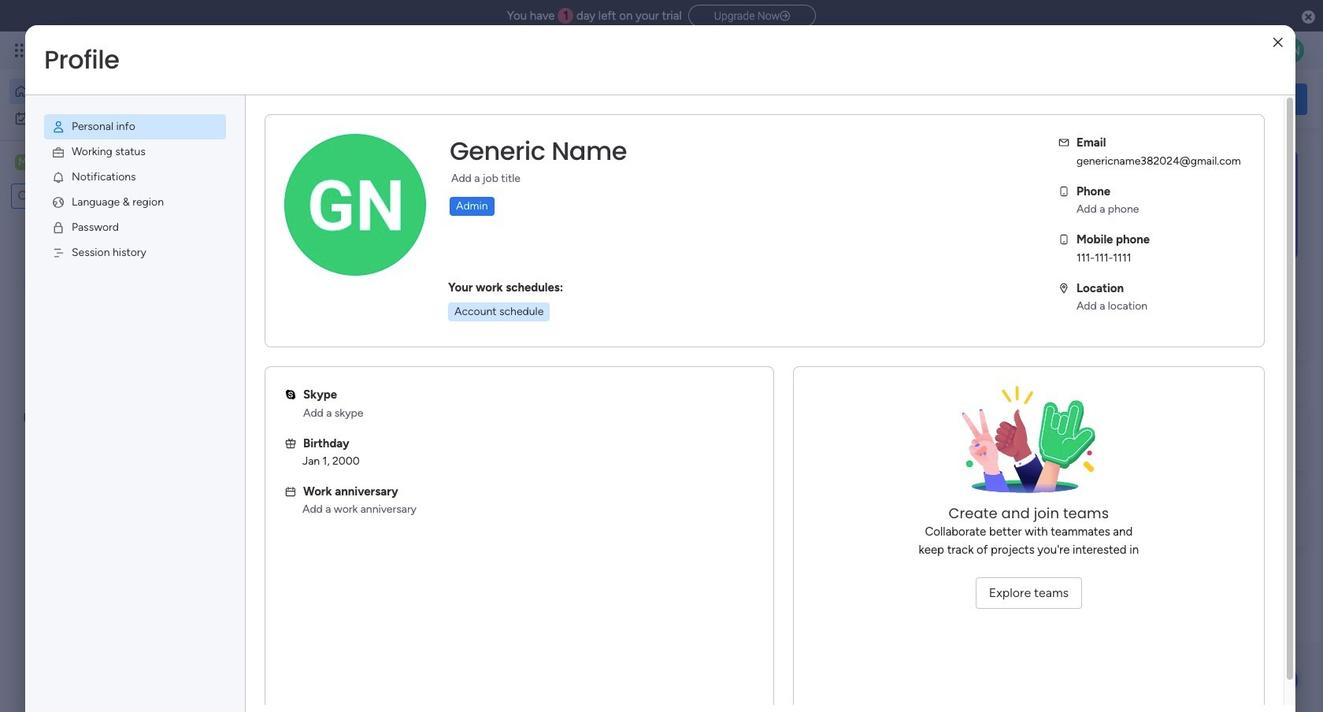 Task type: describe. For each thing, give the bounding box(es) containing it.
Search in workspace field
[[33, 187, 113, 205]]

password image
[[51, 221, 65, 235]]

3 menu item from the top
[[44, 165, 226, 190]]

6 menu item from the top
[[44, 240, 226, 266]]

open update feed (inbox) image
[[243, 407, 262, 425]]

1 menu item from the top
[[44, 114, 226, 139]]

v2 user feedback image
[[1084, 90, 1096, 108]]

2 public board image from the left
[[523, 319, 541, 336]]

getting started element
[[1072, 408, 1308, 471]]

dapulse close image
[[1302, 9, 1316, 25]]

4 menu item from the top
[[44, 190, 226, 215]]

component image for 2nd public board icon from left
[[523, 344, 538, 358]]

generic name image
[[1280, 38, 1305, 63]]

workspace image
[[269, 507, 307, 545]]

workspace selection element
[[15, 153, 132, 173]]

5 menu item from the top
[[44, 215, 226, 240]]

language & region image
[[51, 195, 65, 210]]

notifications image
[[51, 170, 65, 184]]

workspace image
[[15, 154, 31, 171]]

v2 bolt switch image
[[1207, 90, 1216, 108]]

close recently visited image
[[243, 160, 262, 179]]



Task type: vqa. For each thing, say whether or not it's contained in the screenshot.
the topmost Workspace icon
yes



Task type: locate. For each thing, give the bounding box(es) containing it.
1 horizontal spatial component image
[[523, 344, 538, 358]]

component image for second public board icon from right
[[263, 344, 277, 358]]

option up personal info image
[[9, 79, 191, 104]]

clear search image
[[114, 188, 130, 204]]

1 component image from the left
[[263, 344, 277, 358]]

public board image
[[263, 319, 280, 336], [523, 319, 541, 336]]

option up the workspace selection element on the left of the page
[[9, 106, 191, 131]]

0 horizontal spatial component image
[[263, 344, 277, 358]]

2 menu item from the top
[[44, 139, 226, 165]]

1 horizontal spatial public board image
[[523, 319, 541, 336]]

dapulse rightstroke image
[[780, 10, 790, 22]]

select product image
[[14, 43, 30, 58]]

1 vertical spatial option
[[9, 106, 191, 131]]

menu item
[[44, 114, 226, 139], [44, 139, 226, 165], [44, 165, 226, 190], [44, 190, 226, 215], [44, 215, 226, 240], [44, 240, 226, 266]]

0 vertical spatial option
[[9, 79, 191, 104]]

no teams image
[[951, 386, 1108, 504]]

add to favorites image
[[470, 319, 486, 335]]

component image
[[263, 344, 277, 358], [523, 344, 538, 358]]

None field
[[446, 135, 631, 168]]

quick search results list box
[[243, 179, 1034, 388]]

personal info image
[[51, 120, 65, 134]]

templates image image
[[1086, 150, 1294, 259]]

2 component image from the left
[[523, 344, 538, 358]]

0 horizontal spatial public board image
[[263, 319, 280, 336]]

session history image
[[51, 246, 65, 260]]

2 option from the top
[[9, 106, 191, 131]]

working status image
[[51, 145, 65, 159]]

option
[[9, 79, 191, 104], [9, 106, 191, 131]]

close image
[[1274, 37, 1283, 48]]

1 option from the top
[[9, 79, 191, 104]]

close my workspaces image
[[243, 460, 262, 479]]

menu menu
[[25, 95, 245, 284]]

1 public board image from the left
[[263, 319, 280, 336]]



